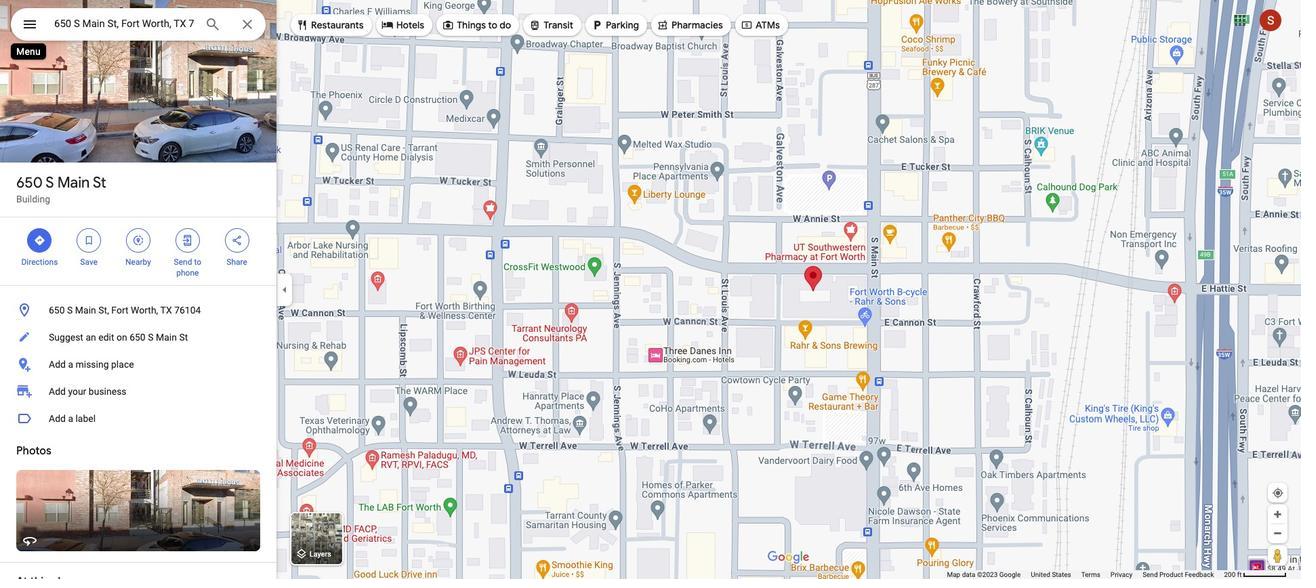 Task type: describe. For each thing, give the bounding box(es) containing it.
things
[[457, 19, 486, 31]]

650 for st
[[16, 173, 43, 192]]

 restaurants
[[296, 18, 364, 33]]

add for add a missing place
[[49, 359, 66, 370]]


[[442, 18, 454, 33]]

add a missing place button
[[0, 351, 276, 378]]


[[381, 18, 393, 33]]

nearby
[[125, 257, 151, 267]]

650 s main st, fort worth, tx 76104
[[49, 305, 201, 316]]

zoom in image
[[1273, 510, 1283, 520]]

on
[[117, 332, 127, 343]]

transit
[[544, 19, 573, 31]]


[[657, 18, 669, 33]]

 things to do
[[442, 18, 511, 33]]


[[741, 18, 753, 33]]

tx
[[160, 305, 172, 316]]

building
[[16, 194, 50, 205]]

google account: sheryl atherton  
(sheryl.atherton@adept.ai) image
[[1260, 9, 1281, 31]]

a for label
[[68, 413, 73, 424]]

a for missing
[[68, 359, 73, 370]]

200
[[1224, 571, 1235, 579]]

privacy
[[1110, 571, 1132, 579]]

terms
[[1081, 571, 1100, 579]]

collapse side panel image
[[277, 282, 292, 297]]

product
[[1159, 571, 1183, 579]]


[[132, 233, 144, 248]]

add a label button
[[0, 405, 276, 432]]

650 S Main St, Fort Worth, TX 76104 field
[[11, 8, 266, 41]]

©2023
[[977, 571, 998, 579]]

parking
[[606, 19, 639, 31]]

2 vertical spatial s
[[148, 332, 153, 343]]

2 vertical spatial main
[[156, 332, 177, 343]]

show your location image
[[1272, 487, 1284, 499]]

data
[[962, 571, 975, 579]]

place
[[111, 359, 134, 370]]

add your business link
[[0, 378, 276, 405]]

fort
[[111, 305, 128, 316]]

zoom out image
[[1273, 529, 1283, 539]]

none field inside 650 s main st, fort worth, tx 76104 field
[[54, 16, 194, 32]]


[[22, 15, 38, 34]]

united
[[1031, 571, 1050, 579]]

s for st
[[46, 173, 54, 192]]

add your business
[[49, 386, 126, 397]]

send to phone
[[174, 257, 201, 278]]

suggest an edit on 650 s main st
[[49, 332, 188, 343]]

to inside  things to do
[[488, 19, 497, 31]]

footer inside google maps element
[[947, 571, 1224, 579]]

save
[[80, 257, 98, 267]]


[[83, 233, 95, 248]]

business
[[89, 386, 126, 397]]



Task type: vqa. For each thing, say whether or not it's contained in the screenshot.
Restaurants
yes



Task type: locate. For each thing, give the bounding box(es) containing it.
an
[[86, 332, 96, 343]]

0 horizontal spatial to
[[194, 257, 201, 267]]

send inside button
[[1143, 571, 1158, 579]]

hotels
[[396, 19, 424, 31]]


[[231, 233, 243, 248]]


[[296, 18, 308, 33]]

a
[[68, 359, 73, 370], [68, 413, 73, 424]]

650 up building
[[16, 173, 43, 192]]

650 inside 650 s main st, fort worth, tx 76104 button
[[49, 305, 65, 316]]

3 add from the top
[[49, 413, 66, 424]]

0 horizontal spatial send
[[174, 257, 192, 267]]

2 vertical spatial add
[[49, 413, 66, 424]]

footer containing map data ©2023 google
[[947, 571, 1224, 579]]

0 horizontal spatial s
[[46, 173, 54, 192]]

send left product
[[1143, 571, 1158, 579]]

main up  at left
[[57, 173, 90, 192]]

add for add a label
[[49, 413, 66, 424]]

s for st,
[[67, 305, 73, 316]]


[[33, 233, 46, 248]]

send inside send to phone
[[174, 257, 192, 267]]

2 add from the top
[[49, 386, 66, 397]]

650 inside suggest an edit on 650 s main st button
[[130, 332, 146, 343]]

st inside 650 s main st building
[[93, 173, 106, 192]]

 transit
[[529, 18, 573, 33]]

200 ft
[[1224, 571, 1242, 579]]

your
[[68, 386, 86, 397]]

0 vertical spatial 650
[[16, 173, 43, 192]]

send up phone
[[174, 257, 192, 267]]

0 vertical spatial to
[[488, 19, 497, 31]]

st,
[[98, 305, 109, 316]]

privacy button
[[1110, 571, 1132, 579]]

s up building
[[46, 173, 54, 192]]

0 horizontal spatial 650
[[16, 173, 43, 192]]

0 vertical spatial add
[[49, 359, 66, 370]]

1 horizontal spatial s
[[67, 305, 73, 316]]

to left "do"
[[488, 19, 497, 31]]


[[529, 18, 541, 33]]

to
[[488, 19, 497, 31], [194, 257, 201, 267]]

phone
[[176, 268, 199, 278]]

650 right on
[[130, 332, 146, 343]]

0 horizontal spatial st
[[93, 173, 106, 192]]

a left missing
[[68, 359, 73, 370]]

650
[[16, 173, 43, 192], [49, 305, 65, 316], [130, 332, 146, 343]]

1 a from the top
[[68, 359, 73, 370]]

send product feedback button
[[1143, 571, 1214, 579]]

main for st,
[[75, 305, 96, 316]]

add left your
[[49, 386, 66, 397]]

atms
[[755, 19, 780, 31]]

650 inside 650 s main st building
[[16, 173, 43, 192]]

0 vertical spatial st
[[93, 173, 106, 192]]

ft
[[1237, 571, 1242, 579]]

main
[[57, 173, 90, 192], [75, 305, 96, 316], [156, 332, 177, 343]]

s inside 650 s main st building
[[46, 173, 54, 192]]

 pharmacies
[[657, 18, 723, 33]]

650 up suggest
[[49, 305, 65, 316]]

directions
[[21, 257, 58, 267]]

s
[[46, 173, 54, 192], [67, 305, 73, 316], [148, 332, 153, 343]]

add a missing place
[[49, 359, 134, 370]]

1 vertical spatial send
[[1143, 571, 1158, 579]]

st up  at left
[[93, 173, 106, 192]]


[[591, 18, 603, 33]]

worth,
[[131, 305, 158, 316]]

add a label
[[49, 413, 96, 424]]

main down tx
[[156, 332, 177, 343]]

send product feedback
[[1143, 571, 1214, 579]]

do
[[500, 19, 511, 31]]

None field
[[54, 16, 194, 32]]

photos
[[16, 445, 51, 458]]

suggest an edit on 650 s main st button
[[0, 324, 276, 351]]

layers
[[309, 550, 331, 559]]


[[181, 233, 194, 248]]

0 vertical spatial s
[[46, 173, 54, 192]]

add for add your business
[[49, 386, 66, 397]]

1 vertical spatial 650
[[49, 305, 65, 316]]

send for send product feedback
[[1143, 571, 1158, 579]]

2 horizontal spatial 650
[[130, 332, 146, 343]]

2 a from the top
[[68, 413, 73, 424]]

share
[[227, 257, 247, 267]]

missing
[[76, 359, 109, 370]]

add
[[49, 359, 66, 370], [49, 386, 66, 397], [49, 413, 66, 424]]

 button
[[11, 8, 49, 43]]

a left label
[[68, 413, 73, 424]]

650 s main st main content
[[0, 0, 276, 579]]

send for send to phone
[[174, 257, 192, 267]]

s down worth,
[[148, 332, 153, 343]]

76104
[[174, 305, 201, 316]]

1 vertical spatial to
[[194, 257, 201, 267]]

1 vertical spatial st
[[179, 332, 188, 343]]

main for st
[[57, 173, 90, 192]]

s up suggest
[[67, 305, 73, 316]]

650 s main st building
[[16, 173, 106, 205]]

1 vertical spatial a
[[68, 413, 73, 424]]

650 for st,
[[49, 305, 65, 316]]

1 vertical spatial s
[[67, 305, 73, 316]]

 hotels
[[381, 18, 424, 33]]

edit
[[98, 332, 114, 343]]

st
[[93, 173, 106, 192], [179, 332, 188, 343]]

1 vertical spatial main
[[75, 305, 96, 316]]

map data ©2023 google
[[947, 571, 1021, 579]]

united states button
[[1031, 571, 1071, 579]]

1 horizontal spatial to
[[488, 19, 497, 31]]

states
[[1052, 571, 1071, 579]]

terms button
[[1081, 571, 1100, 579]]

1 vertical spatial add
[[49, 386, 66, 397]]

st inside button
[[179, 332, 188, 343]]

0 vertical spatial send
[[174, 257, 192, 267]]

0 vertical spatial main
[[57, 173, 90, 192]]

1 horizontal spatial st
[[179, 332, 188, 343]]

google maps element
[[0, 0, 1301, 579]]

actions for 650 s main st region
[[0, 218, 276, 285]]

 parking
[[591, 18, 639, 33]]

footer
[[947, 571, 1224, 579]]

200 ft button
[[1224, 571, 1287, 579]]

send
[[174, 257, 192, 267], [1143, 571, 1158, 579]]

feedback
[[1185, 571, 1214, 579]]

add left label
[[49, 413, 66, 424]]

1 add from the top
[[49, 359, 66, 370]]

1 horizontal spatial send
[[1143, 571, 1158, 579]]

2 horizontal spatial s
[[148, 332, 153, 343]]

2 vertical spatial 650
[[130, 332, 146, 343]]

to up phone
[[194, 257, 201, 267]]

map
[[947, 571, 960, 579]]

st down 76104
[[179, 332, 188, 343]]

show street view coverage image
[[1268, 545, 1287, 566]]

restaurants
[[311, 19, 364, 31]]

 atms
[[741, 18, 780, 33]]

add down suggest
[[49, 359, 66, 370]]

to inside send to phone
[[194, 257, 201, 267]]

label
[[76, 413, 96, 424]]

0 vertical spatial a
[[68, 359, 73, 370]]

 search field
[[11, 8, 266, 43]]

main inside 650 s main st building
[[57, 173, 90, 192]]

650 s main st, fort worth, tx 76104 button
[[0, 297, 276, 324]]

suggest
[[49, 332, 83, 343]]

pharmacies
[[671, 19, 723, 31]]

google
[[999, 571, 1021, 579]]

main left st,
[[75, 305, 96, 316]]

united states
[[1031, 571, 1071, 579]]

1 horizontal spatial 650
[[49, 305, 65, 316]]



